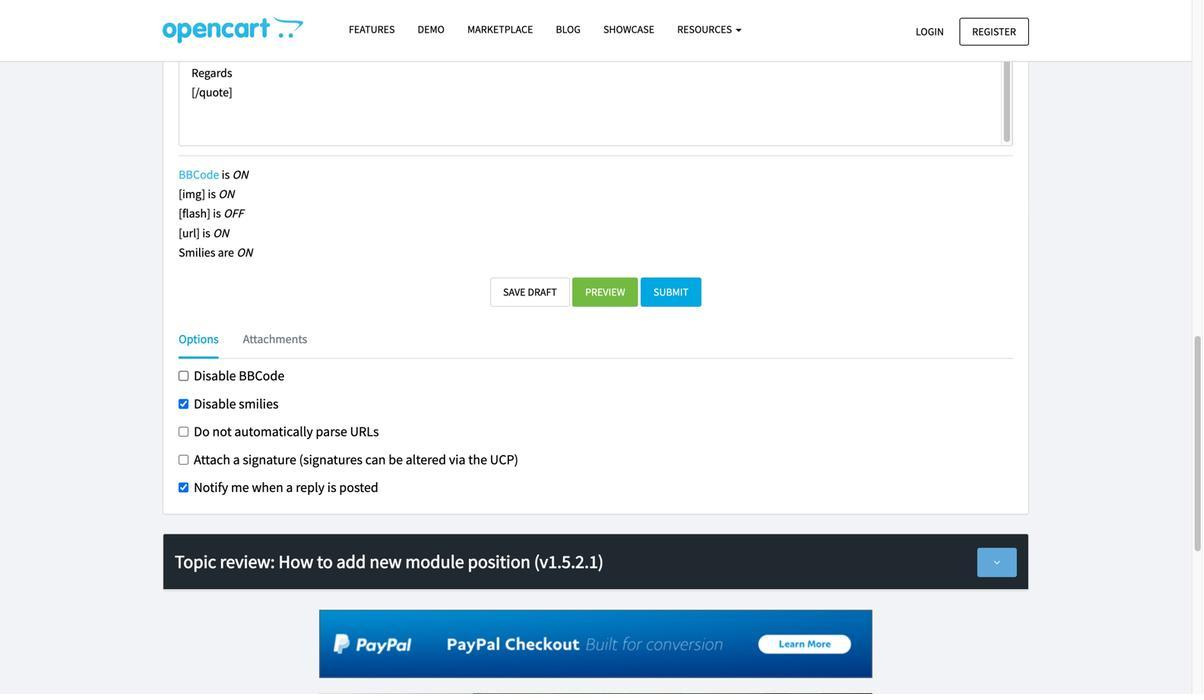 Task type: locate. For each thing, give the bounding box(es) containing it.
1 vertical spatial disable
[[194, 395, 236, 413]]

0 horizontal spatial bbcode
[[179, 167, 219, 182]]

options link
[[179, 330, 230, 359]]

disable for disable smilies
[[194, 395, 236, 413]]

1 vertical spatial bbcode
[[239, 367, 284, 385]]

marketplace link
[[456, 16, 544, 43]]

0 vertical spatial a
[[233, 451, 240, 468]]

0 vertical spatial bbcode
[[179, 167, 219, 182]]

resources link
[[666, 16, 753, 43]]

how
[[279, 551, 313, 573]]

[quote=catalinux post_id=377043 time=1359247820 user_id=1652] I know it's a little bit too late but if you still need a solution check this: http://htmyell.com/adding-positions-to-opencart-theme/  I hope that helps.  Regards [/quote] text field
[[179, 0, 1013, 146]]

do
[[194, 423, 210, 440]]

altered
[[406, 451, 446, 468]]

features link
[[337, 16, 406, 43]]

is
[[222, 167, 230, 182], [208, 187, 216, 202], [213, 206, 221, 221], [202, 226, 210, 241], [327, 479, 336, 496]]

posted
[[339, 479, 378, 496]]

smilies
[[239, 395, 279, 413]]

review:
[[220, 551, 275, 573]]

disable down options link
[[194, 367, 236, 385]]

paypal payment gateway image
[[319, 610, 873, 679]]

disable
[[194, 367, 236, 385], [194, 395, 236, 413]]

when
[[252, 479, 283, 496]]

tab list
[[179, 330, 1013, 359]]

blog link
[[544, 16, 592, 43]]

attachments link
[[232, 330, 319, 349]]

not
[[212, 423, 232, 440]]

None checkbox
[[179, 371, 188, 381], [179, 399, 188, 409], [179, 455, 188, 465], [179, 371, 188, 381], [179, 399, 188, 409], [179, 455, 188, 465]]

register link
[[959, 18, 1029, 46]]

0 vertical spatial disable
[[194, 367, 236, 385]]

None checkbox
[[179, 427, 188, 437], [179, 483, 188, 493], [179, 427, 188, 437], [179, 483, 188, 493]]

to
[[317, 551, 333, 573]]

bbcode up smilies on the left of the page
[[239, 367, 284, 385]]

on
[[232, 167, 248, 182], [218, 187, 234, 202], [213, 226, 229, 241], [237, 245, 252, 260]]

bbcode up [img] on the top left
[[179, 167, 219, 182]]

1 horizontal spatial a
[[286, 479, 293, 496]]

a right attach at the bottom left of page
[[233, 451, 240, 468]]

signature
[[243, 451, 296, 468]]

bbcode link
[[179, 167, 219, 182]]

disable smilies
[[194, 395, 279, 413]]

disable up not
[[194, 395, 236, 413]]

a left reply
[[286, 479, 293, 496]]

bbcode
[[179, 167, 219, 182], [239, 367, 284, 385]]

attach a signature (signatures can be altered via the ucp)
[[194, 451, 518, 468]]

automatically
[[234, 423, 313, 440]]

ucp)
[[490, 451, 518, 468]]

None submit
[[490, 278, 570, 307], [572, 278, 638, 307], [641, 278, 701, 307], [490, 278, 570, 307], [572, 278, 638, 307], [641, 278, 701, 307]]

1 vertical spatial a
[[286, 479, 293, 496]]

showcase link
[[592, 16, 666, 43]]

is right bbcode link
[[222, 167, 230, 182]]

urls
[[350, 423, 379, 440]]

2 disable from the top
[[194, 395, 236, 413]]

[flash]
[[179, 206, 210, 221]]

bbcode is on [img] is on [flash] is off [url] is on smilies are on
[[179, 167, 252, 260]]

blog
[[556, 22, 581, 36]]

topic
[[175, 551, 216, 573]]

attachments
[[243, 332, 307, 347]]

me
[[231, 479, 249, 496]]

register
[[972, 25, 1016, 38]]

new
[[370, 551, 402, 573]]

reply
[[296, 479, 325, 496]]

1 disable from the top
[[194, 367, 236, 385]]

the
[[468, 451, 487, 468]]

showcase
[[603, 22, 654, 36]]

a
[[233, 451, 240, 468], [286, 479, 293, 496]]



Task type: describe. For each thing, give the bounding box(es) containing it.
bbcode inside bbcode is on [img] is on [flash] is off [url] is on smilies are on
[[179, 167, 219, 182]]

is left off
[[213, 206, 221, 221]]

resources
[[677, 22, 734, 36]]

demo
[[418, 22, 445, 36]]

login link
[[903, 18, 957, 46]]

[img]
[[179, 187, 205, 202]]

be
[[389, 451, 403, 468]]

angle down image
[[990, 557, 1004, 568]]

attach
[[194, 451, 230, 468]]

is right [url]
[[202, 226, 210, 241]]

1 horizontal spatial bbcode
[[239, 367, 284, 385]]

features
[[349, 22, 395, 36]]

notify me when a reply is posted
[[194, 479, 378, 496]]

is right [img] on the top left
[[208, 187, 216, 202]]

are
[[218, 245, 234, 260]]

disable bbcode
[[194, 367, 284, 385]]

demo link
[[406, 16, 456, 43]]

can
[[365, 451, 386, 468]]

disable for disable bbcode
[[194, 367, 236, 385]]

module
[[405, 551, 464, 573]]

(signatures
[[299, 451, 363, 468]]

options
[[179, 332, 219, 347]]

[url]
[[179, 226, 200, 241]]

parse
[[316, 423, 347, 440]]

tab list containing options
[[179, 330, 1013, 359]]

(v1.5.2.1)
[[534, 551, 604, 573]]

position
[[468, 551, 530, 573]]

smilies
[[179, 245, 215, 260]]

via
[[449, 451, 466, 468]]

off
[[223, 206, 244, 221]]

do not automatically parse urls
[[194, 423, 379, 440]]

is right reply
[[327, 479, 336, 496]]

topic review: how to add new module position (v1.5.2.1)
[[175, 551, 604, 573]]

marketplace
[[467, 22, 533, 36]]

notify
[[194, 479, 228, 496]]

0 horizontal spatial a
[[233, 451, 240, 468]]

add
[[336, 551, 366, 573]]

login
[[916, 25, 944, 38]]



Task type: vqa. For each thing, say whether or not it's contained in the screenshot.
day) in the top of the page
no



